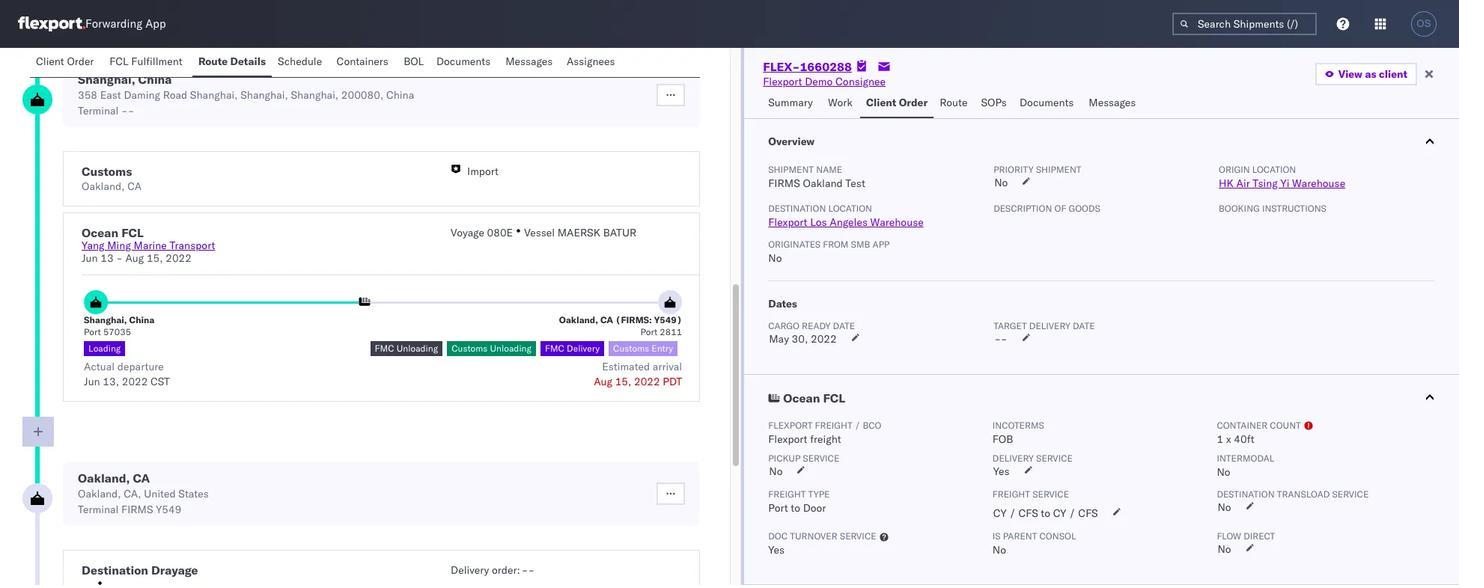 Task type: vqa. For each thing, say whether or not it's contained in the screenshot.
first Unloading from the right
yes



Task type: describe. For each thing, give the bounding box(es) containing it.
firms inside shipment name firms oakland test
[[768, 177, 800, 190]]

shanghai, up east
[[78, 72, 135, 87]]

states
[[178, 487, 209, 501]]

aug inside ocean fcl yang ming marine transport jun 13 - aug 15, 2022
[[125, 252, 144, 265]]

service
[[1033, 489, 1069, 500]]

daming
[[124, 88, 160, 102]]

oakland
[[803, 177, 843, 190]]

ocean for ocean fcl
[[783, 391, 820, 406]]

freight type port to door
[[768, 489, 830, 515]]

transload
[[1277, 489, 1330, 500]]

departure
[[117, 360, 164, 374]]

jun inside ocean fcl yang ming marine transport jun 13 - aug 15, 2022
[[82, 252, 98, 265]]

customs oakland, ca
[[82, 164, 142, 193]]

turnover
[[790, 531, 838, 542]]

no down priority
[[994, 176, 1008, 189]]

date for --
[[1073, 320, 1095, 332]]

no inside intermodal no
[[1217, 466, 1231, 479]]

delivery for delivery service
[[993, 453, 1034, 464]]

flexport inside destination location flexport los angeles warehouse
[[768, 216, 808, 229]]

originates from smb app no
[[768, 239, 890, 265]]

united
[[144, 487, 176, 501]]

destination for destination transload service
[[1217, 489, 1275, 500]]

bol button
[[398, 48, 430, 77]]

oakland, ca oakland, ca, united states terminal firms y549
[[78, 471, 209, 517]]

terminal inside oakland, ca oakland, ca, united states terminal firms y549
[[78, 503, 119, 517]]

port for 57035
[[84, 326, 101, 338]]

0 vertical spatial messages
[[506, 55, 553, 68]]

road
[[163, 88, 187, 102]]

port inside oakland, ca (firms: y549) port 2811
[[641, 326, 658, 338]]

client for right client order button
[[866, 96, 896, 109]]

Search Shipments (/) text field
[[1173, 13, 1317, 35]]

actual
[[84, 360, 115, 374]]

direct
[[1244, 531, 1275, 542]]

hk
[[1219, 177, 1234, 190]]

os button
[[1407, 7, 1441, 41]]

cargo ready date
[[768, 320, 855, 332]]

flex-1660288
[[763, 59, 852, 74]]

flexport demo consignee link
[[763, 74, 886, 89]]

fmc for fmc unloading
[[375, 343, 394, 354]]

flow direct
[[1217, 531, 1275, 542]]

door
[[803, 502, 826, 515]]

oakland, up ca,
[[78, 471, 130, 486]]

terminal inside shanghai, china 358 east daming road shanghai, shanghai, shanghai, 200080, china terminal --
[[78, 104, 119, 118]]

fmc for fmc delivery
[[545, 343, 564, 354]]

40ft
[[1234, 433, 1255, 446]]

customs for customs entry
[[613, 343, 649, 354]]

client for the top client order button
[[36, 55, 64, 68]]

priority
[[994, 164, 1034, 175]]

0 vertical spatial yes
[[993, 465, 1010, 478]]

freight service
[[993, 489, 1069, 500]]

fulfillment
[[131, 55, 182, 68]]

yang
[[82, 239, 105, 252]]

delivery for delivery order: --
[[451, 564, 489, 577]]

0 vertical spatial documents button
[[430, 48, 500, 77]]

overview
[[768, 135, 815, 148]]

vessel maersk batur
[[524, 226, 637, 240]]

cy / cfs to cy / cfs
[[993, 507, 1098, 520]]

flexport demo consignee
[[763, 75, 886, 88]]

1 horizontal spatial /
[[1009, 507, 1016, 520]]

shanghai, inside the shanghai, china port 57035 loading actual departure jun 13, 2022 cst
[[84, 314, 127, 326]]

no down pickup
[[769, 465, 783, 478]]

service right turnover
[[840, 531, 877, 542]]

import
[[467, 165, 499, 178]]

no inside is parent consol no
[[993, 544, 1006, 557]]

ca for oakland, ca oakland, ca, united states terminal firms y549
[[133, 471, 150, 486]]

to for cy
[[1041, 507, 1051, 520]]

summary button
[[762, 89, 822, 118]]

vessel
[[524, 226, 555, 240]]

loading
[[88, 343, 121, 354]]

route button
[[934, 89, 975, 118]]

0 vertical spatial freight
[[815, 420, 853, 431]]

ocean fcl
[[783, 391, 845, 406]]

0 vertical spatial order
[[67, 55, 94, 68]]

destination location flexport los angeles warehouse
[[768, 203, 924, 229]]

transport
[[170, 239, 215, 252]]

location for angeles
[[829, 203, 872, 214]]

name
[[816, 164, 842, 175]]

no up flow
[[1218, 501, 1231, 514]]

shanghai, down route details 'button'
[[190, 88, 238, 102]]

of
[[1055, 203, 1066, 214]]

destination transload service
[[1217, 489, 1369, 500]]

pdt
[[663, 375, 682, 389]]

details
[[230, 55, 266, 68]]

service right the transload
[[1332, 489, 1369, 500]]

13
[[101, 252, 114, 265]]

fcl for ocean fcl
[[823, 391, 845, 406]]

ocean fcl button
[[744, 375, 1459, 420]]

fcl fulfillment
[[110, 55, 182, 68]]

2022 inside ocean fcl yang ming marine transport jun 13 - aug 15, 2022
[[166, 252, 192, 265]]

1
[[1217, 433, 1224, 446]]

entry
[[652, 343, 673, 354]]

1 vertical spatial messages button
[[1083, 89, 1144, 118]]

booking instructions
[[1219, 203, 1327, 214]]

forwarding app link
[[18, 16, 166, 31]]

0 vertical spatial app
[[145, 17, 166, 31]]

0 vertical spatial client order
[[36, 55, 94, 68]]

0 vertical spatial delivery
[[567, 343, 600, 354]]

service down flexport freight / bco flexport freight at the right of page
[[803, 453, 840, 464]]

ocean for ocean fcl yang ming marine transport jun 13 - aug 15, 2022
[[82, 225, 118, 240]]

unloading for customs unloading
[[490, 343, 532, 354]]

origin location hk air tsing yi warehouse
[[1219, 164, 1346, 190]]

2 cfs from the left
[[1078, 507, 1098, 520]]

fcl fulfillment button
[[104, 48, 192, 77]]

arrival
[[653, 360, 682, 374]]

os
[[1417, 18, 1431, 29]]

y549
[[156, 503, 181, 517]]

containers button
[[331, 48, 398, 77]]

originates
[[768, 239, 821, 250]]

customs unloading
[[452, 343, 532, 354]]

flexport freight / bco flexport freight
[[768, 420, 882, 446]]

view
[[1339, 67, 1363, 81]]

goods
[[1069, 203, 1101, 214]]

customs for customs oakland, ca
[[82, 164, 132, 179]]

to for door
[[791, 502, 800, 515]]

may
[[769, 332, 789, 346]]

shipment
[[1036, 164, 1082, 175]]

fmc unloading
[[375, 343, 438, 354]]

is
[[993, 531, 1001, 542]]

warehouse inside destination location flexport los angeles warehouse
[[870, 216, 924, 229]]

route for route details
[[198, 55, 228, 68]]

flexport los angeles warehouse link
[[768, 216, 924, 229]]

aug inside estimated arrival aug 15, 2022 pdt
[[594, 375, 612, 389]]

1 vertical spatial documents button
[[1014, 89, 1083, 118]]

ming
[[107, 239, 131, 252]]

oakland, left ca,
[[78, 487, 121, 501]]

0 horizontal spatial documents
[[436, 55, 491, 68]]

x
[[1226, 433, 1231, 446]]

as
[[1365, 67, 1377, 81]]

15, inside estimated arrival aug 15, 2022 pdt
[[615, 375, 631, 389]]

ca,
[[124, 487, 141, 501]]

delivery
[[1029, 320, 1071, 332]]

smb
[[851, 239, 870, 250]]

fcl inside button
[[110, 55, 129, 68]]

2 cy from the left
[[1053, 507, 1067, 520]]

358
[[78, 88, 97, 102]]



Task type: locate. For each thing, give the bounding box(es) containing it.
ca inside oakland, ca (firms: y549) port 2811
[[600, 314, 613, 326]]

origin
[[1219, 164, 1250, 175]]

1 horizontal spatial client
[[866, 96, 896, 109]]

0 vertical spatial messages button
[[500, 48, 561, 77]]

messages left assignees
[[506, 55, 553, 68]]

messages up the overview button
[[1089, 96, 1136, 109]]

1 terminal from the top
[[78, 104, 119, 118]]

view as client button
[[1315, 63, 1417, 85]]

1 cy from the left
[[993, 507, 1007, 520]]

ocean fcl yang ming marine transport jun 13 - aug 15, 2022
[[82, 225, 215, 265]]

shanghai, down schedule button
[[291, 88, 339, 102]]

delivery order: --
[[451, 564, 535, 577]]

1 vertical spatial client
[[866, 96, 896, 109]]

client
[[36, 55, 64, 68], [866, 96, 896, 109]]

0 horizontal spatial warehouse
[[870, 216, 924, 229]]

port up loading
[[84, 326, 101, 338]]

unloading for fmc unloading
[[397, 343, 438, 354]]

bol
[[404, 55, 424, 68]]

firms inside oakland, ca oakland, ca, united states terminal firms y549
[[121, 503, 153, 517]]

yes down fob
[[993, 465, 1010, 478]]

client down flexport. image
[[36, 55, 64, 68]]

estimated arrival aug 15, 2022 pdt
[[594, 360, 682, 389]]

freight down the ocean fcl
[[815, 420, 853, 431]]

2022 right ming
[[166, 252, 192, 265]]

destination inside destination location flexport los angeles warehouse
[[768, 203, 826, 214]]

china up 57035
[[129, 314, 154, 326]]

aug down estimated
[[594, 375, 612, 389]]

app right "smb"
[[873, 239, 890, 250]]

0 horizontal spatial ocean
[[82, 225, 118, 240]]

oakland, inside customs oakland, ca
[[82, 180, 125, 193]]

0 horizontal spatial unloading
[[397, 343, 438, 354]]

0 vertical spatial terminal
[[78, 104, 119, 118]]

flex-
[[763, 59, 800, 74]]

--
[[994, 332, 1007, 346]]

target
[[994, 320, 1027, 332]]

0 vertical spatial ca
[[127, 180, 142, 193]]

warehouse right yi
[[1292, 177, 1346, 190]]

0 horizontal spatial cfs
[[1019, 507, 1038, 520]]

0 horizontal spatial 15,
[[147, 252, 163, 265]]

documents right bol button
[[436, 55, 491, 68]]

2 vertical spatial ca
[[133, 471, 150, 486]]

unloading left customs unloading
[[397, 343, 438, 354]]

2 horizontal spatial /
[[1069, 507, 1076, 520]]

date right the delivery
[[1073, 320, 1095, 332]]

1 fmc from the left
[[375, 343, 394, 354]]

0 horizontal spatial client order
[[36, 55, 94, 68]]

to down service
[[1041, 507, 1051, 520]]

0 vertical spatial route
[[198, 55, 228, 68]]

0 horizontal spatial port
[[84, 326, 101, 338]]

2 fmc from the left
[[545, 343, 564, 354]]

freight for freight type port to door
[[768, 489, 806, 500]]

0 vertical spatial documents
[[436, 55, 491, 68]]

ready
[[802, 320, 831, 332]]

1 vertical spatial 15,
[[615, 375, 631, 389]]

description of goods
[[994, 203, 1101, 214]]

1 unloading from the left
[[397, 343, 438, 354]]

warehouse right angeles
[[870, 216, 924, 229]]

2 vertical spatial china
[[129, 314, 154, 326]]

app inside originates from smb app no
[[873, 239, 890, 250]]

jun left 13
[[82, 252, 98, 265]]

oakland, up yang
[[82, 180, 125, 193]]

2 freight from the left
[[993, 489, 1030, 500]]

client order button up 358
[[30, 48, 104, 77]]

client order down flexport. image
[[36, 55, 94, 68]]

order:
[[492, 564, 520, 577]]

1 horizontal spatial to
[[1041, 507, 1051, 520]]

jun
[[82, 252, 98, 265], [84, 375, 100, 389]]

no down intermodal
[[1217, 466, 1231, 479]]

/ inside flexport freight / bco flexport freight
[[855, 420, 861, 431]]

080e
[[487, 226, 513, 240]]

ocean
[[82, 225, 118, 240], [783, 391, 820, 406]]

y549)
[[654, 314, 682, 326]]

1 vertical spatial aug
[[594, 375, 612, 389]]

may 30, 2022
[[769, 332, 837, 346]]

maersk
[[558, 226, 600, 240]]

china down fulfillment
[[138, 72, 172, 87]]

messages button
[[500, 48, 561, 77], [1083, 89, 1144, 118]]

0 vertical spatial client order button
[[30, 48, 104, 77]]

priority shipment
[[994, 164, 1082, 175]]

cy up is
[[993, 507, 1007, 520]]

aug
[[125, 252, 144, 265], [594, 375, 612, 389]]

destination down intermodal no
[[1217, 489, 1275, 500]]

shanghai, china port 57035 loading actual departure jun 13, 2022 cst
[[84, 314, 170, 389]]

location for tsing
[[1252, 164, 1296, 175]]

1 vertical spatial order
[[899, 96, 928, 109]]

client
[[1379, 67, 1408, 81]]

1 horizontal spatial ocean
[[783, 391, 820, 406]]

1 vertical spatial ca
[[600, 314, 613, 326]]

2 vertical spatial destination
[[82, 563, 148, 578]]

1 horizontal spatial yes
[[993, 465, 1010, 478]]

0 horizontal spatial client order button
[[30, 48, 104, 77]]

1 horizontal spatial warehouse
[[1292, 177, 1346, 190]]

type
[[808, 489, 830, 500]]

1 horizontal spatial client order
[[866, 96, 928, 109]]

1 horizontal spatial route
[[940, 96, 968, 109]]

0 vertical spatial 15,
[[147, 252, 163, 265]]

work
[[828, 96, 853, 109]]

view as client
[[1339, 67, 1408, 81]]

location inside destination location flexport los angeles warehouse
[[829, 203, 872, 214]]

oakland, inside oakland, ca (firms: y549) port 2811
[[559, 314, 598, 326]]

aug right 13
[[125, 252, 144, 265]]

batur
[[603, 226, 637, 240]]

oakland,
[[82, 180, 125, 193], [559, 314, 598, 326], [78, 471, 130, 486], [78, 487, 121, 501]]

freight up cy / cfs to cy / cfs
[[993, 489, 1030, 500]]

2 unloading from the left
[[490, 343, 532, 354]]

east
[[100, 88, 121, 102]]

china for shanghai, china 358 east daming road shanghai, shanghai, shanghai, 200080, china terminal --
[[138, 72, 172, 87]]

order left route button
[[899, 96, 928, 109]]

0 vertical spatial china
[[138, 72, 172, 87]]

1 vertical spatial messages
[[1089, 96, 1136, 109]]

location up angeles
[[829, 203, 872, 214]]

1 cfs from the left
[[1019, 507, 1038, 520]]

0 horizontal spatial location
[[829, 203, 872, 214]]

warehouse inside origin location hk air tsing yi warehouse
[[1292, 177, 1346, 190]]

oakland, ca (firms: y549) port 2811
[[559, 314, 682, 338]]

0 horizontal spatial firms
[[121, 503, 153, 517]]

no down is
[[993, 544, 1006, 557]]

1 horizontal spatial customs
[[452, 343, 488, 354]]

1 horizontal spatial location
[[1252, 164, 1296, 175]]

flexport. image
[[18, 16, 85, 31]]

location inside origin location hk air tsing yi warehouse
[[1252, 164, 1296, 175]]

consignee
[[836, 75, 886, 88]]

30,
[[792, 332, 808, 346]]

intermodal no
[[1217, 453, 1275, 479]]

ocean inside 'button'
[[783, 391, 820, 406]]

location up hk air tsing yi warehouse link
[[1252, 164, 1296, 175]]

/ up consol
[[1069, 507, 1076, 520]]

china
[[138, 72, 172, 87], [386, 88, 414, 102], [129, 314, 154, 326]]

0 vertical spatial warehouse
[[1292, 177, 1346, 190]]

1 vertical spatial fcl
[[121, 225, 144, 240]]

freight for freight service
[[993, 489, 1030, 500]]

service
[[803, 453, 840, 464], [1036, 453, 1073, 464], [1332, 489, 1369, 500], [840, 531, 877, 542]]

port inside the shanghai, china port 57035 loading actual departure jun 13, 2022 cst
[[84, 326, 101, 338]]

0 horizontal spatial date
[[833, 320, 855, 332]]

2 date from the left
[[1073, 320, 1095, 332]]

freight
[[815, 420, 853, 431], [810, 433, 841, 446]]

container count
[[1217, 420, 1301, 431]]

0 horizontal spatial client
[[36, 55, 64, 68]]

2 horizontal spatial port
[[768, 502, 788, 515]]

0 horizontal spatial customs
[[82, 164, 132, 179]]

intermodal
[[1217, 453, 1275, 464]]

2 horizontal spatial delivery
[[993, 453, 1034, 464]]

angeles
[[830, 216, 868, 229]]

sops
[[981, 96, 1007, 109]]

no inside originates from smb app no
[[768, 252, 782, 265]]

route left "sops" on the top right of the page
[[940, 96, 968, 109]]

air
[[1237, 177, 1250, 190]]

1 freight from the left
[[768, 489, 806, 500]]

to left door
[[791, 502, 800, 515]]

0 horizontal spatial aug
[[125, 252, 144, 265]]

1 horizontal spatial 15,
[[615, 375, 631, 389]]

customs for customs unloading
[[452, 343, 488, 354]]

15, right ming
[[147, 252, 163, 265]]

firms down ca,
[[121, 503, 153, 517]]

1 vertical spatial destination
[[1217, 489, 1275, 500]]

1 date from the left
[[833, 320, 855, 332]]

ocean up 13
[[82, 225, 118, 240]]

customs
[[82, 164, 132, 179], [452, 343, 488, 354], [613, 343, 649, 354]]

terminal down 358
[[78, 104, 119, 118]]

15, inside ocean fcl yang ming marine transport jun 13 - aug 15, 2022
[[147, 252, 163, 265]]

1 horizontal spatial freight
[[993, 489, 1030, 500]]

15,
[[147, 252, 163, 265], [615, 375, 631, 389]]

0 horizontal spatial documents button
[[430, 48, 500, 77]]

0 horizontal spatial freight
[[768, 489, 806, 500]]

0 horizontal spatial messages button
[[500, 48, 561, 77]]

0 horizontal spatial delivery
[[451, 564, 489, 577]]

0 vertical spatial firms
[[768, 177, 800, 190]]

unloading left fmc delivery
[[490, 343, 532, 354]]

0 vertical spatial ocean
[[82, 225, 118, 240]]

shanghai, up 57035
[[84, 314, 127, 326]]

port up customs entry
[[641, 326, 658, 338]]

route for route
[[940, 96, 968, 109]]

0 horizontal spatial to
[[791, 502, 800, 515]]

customs entry
[[613, 343, 673, 354]]

location
[[1252, 164, 1296, 175], [829, 203, 872, 214]]

destination left drayage
[[82, 563, 148, 578]]

app
[[145, 17, 166, 31], [873, 239, 890, 250]]

customs inside customs oakland, ca
[[82, 164, 132, 179]]

dates
[[768, 297, 797, 311]]

china for shanghai, china port 57035 loading actual departure jun 13, 2022 cst
[[129, 314, 154, 326]]

oakland, up fmc delivery
[[559, 314, 598, 326]]

booking
[[1219, 203, 1260, 214]]

1 horizontal spatial cy
[[1053, 507, 1067, 520]]

client order button down consignee
[[860, 89, 934, 118]]

1 vertical spatial yes
[[768, 544, 785, 557]]

1 horizontal spatial firms
[[768, 177, 800, 190]]

delivery down fob
[[993, 453, 1034, 464]]

firms down shipment in the right top of the page
[[768, 177, 800, 190]]

1 horizontal spatial fmc
[[545, 343, 564, 354]]

forwarding app
[[85, 17, 166, 31]]

china down bol button
[[386, 88, 414, 102]]

1 horizontal spatial unloading
[[490, 343, 532, 354]]

documents right sops button
[[1020, 96, 1074, 109]]

0 vertical spatial jun
[[82, 252, 98, 265]]

1 vertical spatial app
[[873, 239, 890, 250]]

assignees button
[[561, 48, 624, 77]]

assignees
[[567, 55, 615, 68]]

1 vertical spatial client order
[[866, 96, 928, 109]]

0 vertical spatial fcl
[[110, 55, 129, 68]]

destination for destination drayage
[[82, 563, 148, 578]]

estimated
[[602, 360, 650, 374]]

service up service
[[1036, 453, 1073, 464]]

1 horizontal spatial destination
[[768, 203, 826, 214]]

0 horizontal spatial yes
[[768, 544, 785, 557]]

ca up ca,
[[133, 471, 150, 486]]

2022
[[166, 252, 192, 265], [811, 332, 837, 346], [122, 375, 148, 389], [634, 375, 660, 389]]

jun down actual at left
[[84, 375, 100, 389]]

date right ready
[[833, 320, 855, 332]]

1 vertical spatial documents
[[1020, 96, 1074, 109]]

delivery down oakland, ca (firms: y549) port 2811
[[567, 343, 600, 354]]

fmc delivery
[[545, 343, 600, 354]]

1 vertical spatial jun
[[84, 375, 100, 389]]

order up 358
[[67, 55, 94, 68]]

ca up ocean fcl yang ming marine transport jun 13 - aug 15, 2022
[[127, 180, 142, 193]]

2022 down "arrival"
[[634, 375, 660, 389]]

app up fulfillment
[[145, 17, 166, 31]]

2022 inside estimated arrival aug 15, 2022 pdt
[[634, 375, 660, 389]]

fcl inside 'button'
[[823, 391, 845, 406]]

no down originates
[[768, 252, 782, 265]]

client order down consignee
[[866, 96, 928, 109]]

route details
[[198, 55, 266, 68]]

ocean inside ocean fcl yang ming marine transport jun 13 - aug 15, 2022
[[82, 225, 118, 240]]

shanghai, china 358 east daming road shanghai, shanghai, shanghai, 200080, china terminal --
[[78, 72, 414, 118]]

flow
[[1217, 531, 1241, 542]]

shanghai, down details
[[240, 88, 288, 102]]

fcl inside ocean fcl yang ming marine transport jun 13 - aug 15, 2022
[[121, 225, 144, 240]]

destination
[[768, 203, 826, 214], [1217, 489, 1275, 500], [82, 563, 148, 578]]

1 vertical spatial china
[[386, 88, 414, 102]]

/
[[855, 420, 861, 431], [1009, 507, 1016, 520], [1069, 507, 1076, 520]]

work button
[[822, 89, 860, 118]]

port for to
[[768, 502, 788, 515]]

documents button right bol
[[430, 48, 500, 77]]

1 horizontal spatial documents button
[[1014, 89, 1083, 118]]

2022 down the departure on the left
[[122, 375, 148, 389]]

1 vertical spatial route
[[940, 96, 968, 109]]

yi
[[1281, 177, 1290, 190]]

shipment name firms oakland test
[[768, 164, 865, 190]]

date for may 30, 2022
[[833, 320, 855, 332]]

1 horizontal spatial client order button
[[860, 89, 934, 118]]

yang ming marine transport link
[[82, 239, 215, 252]]

fcl for ocean fcl yang ming marine transport jun 13 - aug 15, 2022
[[121, 225, 144, 240]]

2 vertical spatial fcl
[[823, 391, 845, 406]]

cy down service
[[1053, 507, 1067, 520]]

instructions
[[1262, 203, 1327, 214]]

1 vertical spatial warehouse
[[870, 216, 924, 229]]

port inside freight type port to door
[[768, 502, 788, 515]]

1660288
[[800, 59, 852, 74]]

15, down estimated
[[615, 375, 631, 389]]

ocean up flexport freight / bco flexport freight at the right of page
[[783, 391, 820, 406]]

ca inside customs oakland, ca
[[127, 180, 142, 193]]

is parent consol no
[[993, 531, 1076, 557]]

china inside the shanghai, china port 57035 loading actual departure jun 13, 2022 cst
[[129, 314, 154, 326]]

warehouse
[[1292, 177, 1346, 190], [870, 216, 924, 229]]

destination up los
[[768, 203, 826, 214]]

(firms:
[[615, 314, 652, 326]]

1 vertical spatial firms
[[121, 503, 153, 517]]

client order button
[[30, 48, 104, 77], [860, 89, 934, 118]]

0 horizontal spatial /
[[855, 420, 861, 431]]

documents button right "sops" on the top right of the page
[[1014, 89, 1083, 118]]

no down flow
[[1218, 543, 1231, 556]]

1 vertical spatial freight
[[810, 433, 841, 446]]

0 horizontal spatial order
[[67, 55, 94, 68]]

count
[[1270, 420, 1301, 431]]

terminal
[[78, 104, 119, 118], [78, 503, 119, 517]]

client down consignee
[[866, 96, 896, 109]]

messages button up the overview button
[[1083, 89, 1144, 118]]

2 terminal from the top
[[78, 503, 119, 517]]

jun inside the shanghai, china port 57035 loading actual departure jun 13, 2022 cst
[[84, 375, 100, 389]]

0 horizontal spatial destination
[[82, 563, 148, 578]]

target delivery date
[[994, 320, 1095, 332]]

route inside button
[[940, 96, 968, 109]]

route inside 'button'
[[198, 55, 228, 68]]

1 vertical spatial ocean
[[783, 391, 820, 406]]

destination for destination location flexport los angeles warehouse
[[768, 203, 826, 214]]

1 horizontal spatial documents
[[1020, 96, 1074, 109]]

freight up "pickup service"
[[810, 433, 841, 446]]

1 vertical spatial terminal
[[78, 503, 119, 517]]

port
[[84, 326, 101, 338], [641, 326, 658, 338], [768, 502, 788, 515]]

1 horizontal spatial port
[[641, 326, 658, 338]]

2 horizontal spatial customs
[[613, 343, 649, 354]]

ca for oakland, ca (firms: y549) port 2811
[[600, 314, 613, 326]]

1 horizontal spatial order
[[899, 96, 928, 109]]

delivery left the order:
[[451, 564, 489, 577]]

documents
[[436, 55, 491, 68], [1020, 96, 1074, 109]]

/ left the 'bco'
[[855, 420, 861, 431]]

terminal left y549
[[78, 503, 119, 517]]

- inside ocean fcl yang ming marine transport jun 13 - aug 15, 2022
[[116, 252, 123, 265]]

hk air tsing yi warehouse link
[[1219, 177, 1346, 190]]

2022 inside the shanghai, china port 57035 loading actual departure jun 13, 2022 cst
[[122, 375, 148, 389]]

port up 'doc' at the right
[[768, 502, 788, 515]]

1 horizontal spatial cfs
[[1078, 507, 1098, 520]]

0 horizontal spatial app
[[145, 17, 166, 31]]

route left details
[[198, 55, 228, 68]]

2022 down ready
[[811, 332, 837, 346]]

2 horizontal spatial destination
[[1217, 489, 1275, 500]]

/ up parent
[[1009, 507, 1016, 520]]

yes down 'doc' at the right
[[768, 544, 785, 557]]

ca inside oakland, ca oakland, ca, united states terminal firms y549
[[133, 471, 150, 486]]

freight inside freight type port to door
[[768, 489, 806, 500]]

1 horizontal spatial messages
[[1089, 96, 1136, 109]]

0 horizontal spatial route
[[198, 55, 228, 68]]

freight up door
[[768, 489, 806, 500]]

to inside freight type port to door
[[791, 502, 800, 515]]

route details button
[[192, 48, 272, 77]]

messages button left assignees
[[500, 48, 561, 77]]

ca left (firms:
[[600, 314, 613, 326]]

1 vertical spatial client order button
[[860, 89, 934, 118]]



